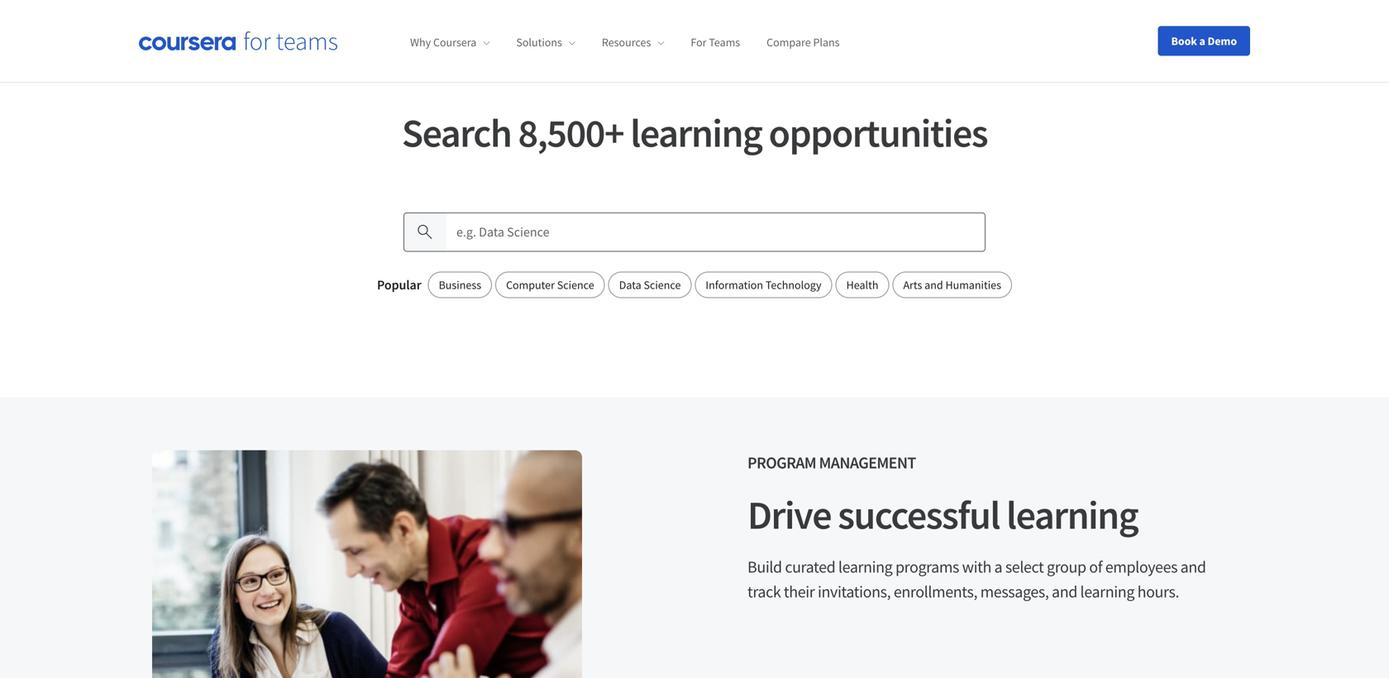 Task type: describe. For each thing, give the bounding box(es) containing it.
health
[[847, 277, 879, 292]]

learning for successful
[[1007, 490, 1139, 540]]

arts
[[904, 277, 923, 292]]

demo
[[1208, 34, 1238, 48]]

computer
[[506, 277, 555, 292]]

of
[[1090, 557, 1103, 577]]

track
[[748, 581, 781, 602]]

data science
[[619, 277, 681, 292]]

information
[[706, 277, 764, 292]]

Computer Science button
[[496, 272, 605, 298]]

compare plans link
[[767, 35, 840, 50]]

business
[[439, 277, 482, 292]]

1 vertical spatial and
[[1181, 557, 1207, 577]]

book a demo button
[[1159, 26, 1251, 56]]

hours.
[[1138, 581, 1180, 602]]

invitations,
[[818, 581, 891, 602]]

drive
[[748, 490, 831, 540]]

build curated learning programs with a select group of employees and track their invitations, enrollments, messages, and learning hours.
[[748, 557, 1207, 602]]

computer science
[[506, 277, 595, 292]]

data
[[619, 277, 642, 292]]

programs
[[896, 557, 960, 577]]

and inside button
[[925, 277, 944, 292]]

with
[[963, 557, 992, 577]]

Data Science button
[[609, 272, 692, 298]]

their
[[784, 581, 815, 602]]

search
[[402, 108, 512, 158]]

messages,
[[981, 581, 1049, 602]]

science for data science
[[644, 277, 681, 292]]

search 8,500+ learning opportunities
[[402, 108, 988, 158]]

coursera for teams image
[[139, 31, 338, 50]]

program
[[748, 452, 817, 473]]

compare plans
[[767, 35, 840, 50]]

Arts and Humanities button
[[893, 272, 1013, 298]]

technology
[[766, 277, 822, 292]]

book
[[1172, 34, 1198, 48]]

resources
[[602, 35, 651, 50]]

science for computer science
[[557, 277, 595, 292]]

program management
[[748, 452, 916, 473]]

drive successful learning
[[748, 490, 1139, 540]]

Information Technology button
[[695, 272, 833, 298]]

solutions
[[517, 35, 562, 50]]



Task type: vqa. For each thing, say whether or not it's contained in the screenshot.
job
no



Task type: locate. For each thing, give the bounding box(es) containing it.
0 horizontal spatial a
[[995, 557, 1003, 577]]

for teams
[[691, 35, 741, 50]]

employees
[[1106, 557, 1178, 577]]

for
[[691, 35, 707, 50]]

learning for curated
[[839, 557, 893, 577]]

0 vertical spatial and
[[925, 277, 944, 292]]

science
[[557, 277, 595, 292], [644, 277, 681, 292]]

2 vertical spatial and
[[1052, 581, 1078, 602]]

popular option group
[[428, 272, 1013, 298]]

book a demo
[[1172, 34, 1238, 48]]

a right book
[[1200, 34, 1206, 48]]

1 horizontal spatial and
[[1052, 581, 1078, 602]]

and down group on the bottom of the page
[[1052, 581, 1078, 602]]

teams
[[709, 35, 741, 50]]

a
[[1200, 34, 1206, 48], [995, 557, 1003, 577]]

and right arts
[[925, 277, 944, 292]]

a right with
[[995, 557, 1003, 577]]

information technology
[[706, 277, 822, 292]]

group
[[1047, 557, 1087, 577]]

learning
[[631, 108, 762, 158], [1007, 490, 1139, 540], [839, 557, 893, 577], [1081, 581, 1135, 602]]

and right the employees
[[1181, 557, 1207, 577]]

2 science from the left
[[644, 277, 681, 292]]

0 vertical spatial a
[[1200, 34, 1206, 48]]

why integrations image
[[152, 450, 582, 678]]

why coursera link
[[410, 35, 490, 50]]

a inside build curated learning programs with a select group of employees and track their invitations, enrollments, messages, and learning hours.
[[995, 557, 1003, 577]]

opportunities
[[769, 108, 988, 158]]

2 horizontal spatial and
[[1181, 557, 1207, 577]]

science right computer
[[557, 277, 595, 292]]

and
[[925, 277, 944, 292], [1181, 557, 1207, 577], [1052, 581, 1078, 602]]

management
[[819, 452, 916, 473]]

8,500+
[[518, 108, 624, 158]]

build
[[748, 557, 782, 577]]

for teams link
[[691, 35, 741, 50]]

successful
[[838, 490, 1000, 540]]

science right "data"
[[644, 277, 681, 292]]

enrollments,
[[894, 581, 978, 602]]

Business button
[[428, 272, 492, 298]]

plans
[[814, 35, 840, 50]]

a inside button
[[1200, 34, 1206, 48]]

1 horizontal spatial a
[[1200, 34, 1206, 48]]

coursera
[[433, 35, 477, 50]]

resources link
[[602, 35, 665, 50]]

1 horizontal spatial science
[[644, 277, 681, 292]]

arts and humanities
[[904, 277, 1002, 292]]

Search query text field
[[447, 212, 986, 252]]

humanities
[[946, 277, 1002, 292]]

why
[[410, 35, 431, 50]]

solutions link
[[517, 35, 576, 50]]

select
[[1006, 557, 1044, 577]]

popular
[[377, 277, 422, 293]]

1 science from the left
[[557, 277, 595, 292]]

curated
[[785, 557, 836, 577]]

0 horizontal spatial and
[[925, 277, 944, 292]]

learning for 8,500+
[[631, 108, 762, 158]]

0 horizontal spatial science
[[557, 277, 595, 292]]

compare
[[767, 35, 811, 50]]

why coursera
[[410, 35, 477, 50]]

Health button
[[836, 272, 890, 298]]

1 vertical spatial a
[[995, 557, 1003, 577]]



